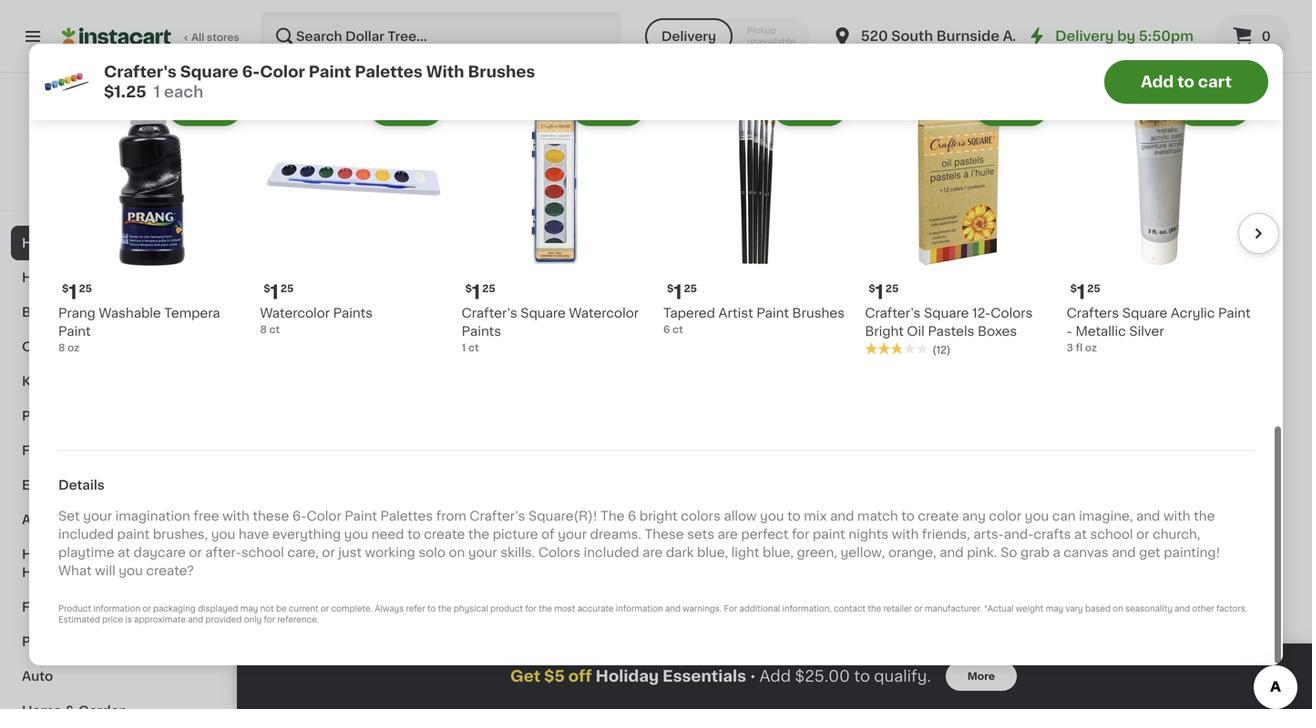 Task type: locate. For each thing, give the bounding box(es) containing it.
details
[[58, 479, 105, 492]]

0 vertical spatial colors
[[991, 307, 1033, 320]]

& for craft
[[67, 341, 77, 354]]

with inside crafter's square 6-color paint palettes with brushes $1.25 1 each
[[426, 64, 464, 80]]

everyday store prices
[[54, 157, 167, 167]]

retailer
[[884, 606, 912, 614]]

crafters square acrylic paint - metallic silver 3 fl oz
[[1067, 307, 1251, 353]]

essentials inside holiday essentials link
[[76, 237, 143, 250]]

25 up 1 each at the right bottom of the page
[[972, 452, 985, 462]]

delivery inside button
[[661, 30, 716, 43]]

25 for watercolor paints
[[281, 284, 294, 294]]

0 horizontal spatial 6-
[[242, 64, 260, 80]]

1 horizontal spatial may
[[1046, 606, 1064, 614]]

1 vertical spatial color
[[1121, 493, 1156, 506]]

milk down hot at the right of the page
[[644, 206, 670, 219]]

home improvement & hardware link
[[11, 538, 221, 590]]

$ up 3 oz
[[277, 452, 284, 462]]

1 vertical spatial essentials
[[663, 669, 746, 685]]

or right retailer
[[914, 606, 923, 614]]

request up crafter's square 6-color paint palettes with brushes $1.25 1 each on the left top
[[355, 15, 410, 28]]

1 horizontal spatial essentials
[[663, 669, 746, 685]]

palettes inside crafter's square 6- color paint palettes with brushes 1 each
[[1195, 493, 1247, 506]]

1 for 2 oz
[[453, 451, 462, 470]]

colors inside set your imagination free with these 6-color paint palettes from crafter's square(r)! the 6 bright colors allow you to mix and match to create any color you can imagine, and with the included paint brushes, you have everything you need to create the picture of your dreams. these sets are perfect for paint nights with friends, arts-and-crafts at school or church, playtime at daycare or after-school care, or just working solo on your skills. colors included are dark blue, light blue, green, yellow, orange, and pink. so grab a canvas and get painting! what will you create?
[[538, 547, 581, 560]]

0 vertical spatial color
[[260, 64, 305, 80]]

get
[[1139, 547, 1161, 560]]

$ for watercolor paints
[[264, 284, 270, 294]]

25 up crafters
[[1087, 284, 1100, 294]]

6- inside crafter's square 6-color paint palettes with brushes $1.25 1 each
[[242, 64, 260, 80]]

oz right the 15.2
[[805, 511, 817, 521]]

square for crafter's square 12-colors bright oil pastels boxes
[[924, 307, 969, 320]]

0 vertical spatial on
[[449, 547, 465, 560]]

milk inside godiva milk chocolate with crispy hazelnuts 3 ct likely out of stock
[[1177, 188, 1203, 201]]

stock
[[1205, 242, 1234, 252]]

2 vertical spatial each
[[1128, 529, 1153, 539]]

for down 15.2 oz
[[792, 529, 810, 541]]

1 for 1 each
[[962, 451, 970, 470]]

essentials left •
[[663, 669, 746, 685]]

1 horizontal spatial your
[[468, 547, 497, 560]]

craft
[[80, 341, 114, 354]]

each up get
[[1128, 529, 1153, 539]]

25 for crafter's square 6- color paint palettes with brushes
[[1141, 452, 1155, 462]]

2 vertical spatial with
[[1121, 511, 1150, 524]]

0 horizontal spatial delivery
[[661, 30, 716, 43]]

ct inside watercolor paints 8 ct
[[269, 325, 280, 335]]

$ 1 25 up 8.8 oz
[[616, 451, 646, 470]]

information
[[93, 606, 140, 614], [616, 606, 663, 614]]

25 inside 1 25
[[1141, 165, 1155, 175]]

2 vertical spatial 3
[[273, 511, 280, 521]]

$1.25 element
[[612, 162, 767, 185], [782, 162, 937, 185]]

allow
[[724, 510, 757, 523]]

8
[[260, 325, 267, 335], [58, 343, 65, 353]]

create up friends,
[[918, 510, 959, 523]]

each up arts-
[[958, 511, 983, 521]]

$ 1 25 for del monte harvest sweet peas
[[955, 164, 985, 183]]

& for accessories
[[76, 514, 87, 527]]

school down have
[[241, 547, 284, 560]]

on inside "product information or packaging displayed may not be current or complete. always refer to the physical product for the most accurate information and warnings. for additional information, contact the retailer or manufacturer. *actual weight may vary based on seasonality and other factors. estimated price is approximate and provided only for reference."
[[1113, 606, 1123, 614]]

25 up the christmas-
[[294, 165, 307, 175]]

0 horizontal spatial holiday
[[22, 237, 73, 250]]

reference.
[[277, 617, 319, 625]]

crafter's inside crafter's square 12-colors bright oil pastels boxes
[[865, 307, 921, 320]]

$ 1 25 for crafters square acrylic paint - metallic silver
[[1070, 283, 1100, 302]]

3 up everything
[[273, 511, 280, 521]]

0 horizontal spatial create
[[424, 529, 465, 541]]

25 up 8.8 oz
[[633, 452, 646, 462]]

1 horizontal spatial brushes
[[792, 307, 845, 320]]

1 vertical spatial of
[[541, 529, 555, 541]]

$ 1 25 up the christmas-
[[277, 164, 307, 183]]

1 for crafters square acrylic paint - metallic silver
[[1077, 283, 1085, 302]]

you up after-
[[211, 529, 235, 541]]

25 for crafter's square 12-colors bright oil pastels boxes
[[886, 284, 899, 294]]

at down accessories
[[118, 547, 130, 560]]

godiva
[[1121, 188, 1174, 201]]

electronics link
[[11, 468, 221, 503]]

2 paint from the left
[[813, 529, 845, 541]]

estimated
[[58, 617, 100, 625]]

add for eat regal ready to eat spanish rice with tomatoes & peppers
[[896, 15, 922, 28]]

your left skills.
[[468, 547, 497, 560]]

0 vertical spatial included
[[58, 529, 114, 541]]

0 horizontal spatial of
[[541, 529, 555, 541]]

6- inside set your imagination free with these 6-color paint palettes from crafter's square(r)! the 6 bright colors allow you to mix and match to create any color you can imagine, and with the included paint brushes, you have everything you need to create the picture of your dreams. these sets are perfect for paint nights with friends, arts-and-crafts at school or church, playtime at daycare or after-school care, or just working solo on your skills. colors included are dark blue, light blue, green, yellow, orange, and pink. so grab a canvas and get painting! what will you create?
[[292, 510, 307, 523]]

0 vertical spatial are
[[718, 529, 738, 541]]

watercolor paints 8 ct
[[260, 307, 373, 335]]

dollar tree
[[81, 136, 152, 149]]

ct inside the crafter's square watercolor paints 1 ct
[[468, 343, 479, 353]]

included down dreams.
[[584, 547, 639, 560]]

each inside crafter's square 6- color paint palettes with brushes 1 each
[[1128, 529, 1153, 539]]

add inside button
[[1141, 74, 1174, 90]]

& down rice
[[848, 225, 859, 237]]

2 vertical spatial color
[[307, 510, 341, 523]]

1 vertical spatial brushes
[[792, 307, 845, 320]]

with inside crafter's square 6- color paint palettes with brushes 1 each
[[1121, 511, 1150, 524]]

$ 1 25 up crafter's square 6- color paint palettes with brushes 1 each
[[1124, 451, 1155, 470]]

ready
[[846, 188, 887, 201]]

2 request button from the left
[[1189, 5, 1270, 38]]

0 vertical spatial 8
[[260, 325, 267, 335]]

1 vertical spatial supplies
[[103, 410, 160, 423]]

to
[[1178, 74, 1195, 90], [890, 188, 904, 201], [787, 510, 801, 523], [901, 510, 915, 523], [407, 529, 421, 541], [427, 606, 436, 614], [854, 669, 870, 685]]

0 vertical spatial paints
[[333, 307, 373, 320]]

tempera
[[164, 307, 220, 320]]

oz right 15
[[965, 224, 977, 234]]

square inside crafter's square 6- color paint palettes with brushes 1 each
[[1180, 475, 1225, 488]]

drink
[[72, 601, 107, 614]]

1 for watercolor paints
[[270, 283, 279, 302]]

$ for 15.2 oz
[[785, 452, 792, 462]]

to inside treatment tracker modal dialog
[[854, 669, 870, 685]]

1 vertical spatial at
[[118, 547, 130, 560]]

colors down square(r)! at the left bottom
[[538, 547, 581, 560]]

paint inside set your imagination free with these 6-color paint palettes from crafter's square(r)! the 6 bright colors allow you to mix and match to create any color you can imagine, and with the included paint brushes, you have everything you need to create the picture of your dreams. these sets are perfect for paint nights with friends, arts-and-crafts at school or church, playtime at daycare or after-school care, or just working solo on your skills. colors included are dark blue, light blue, green, yellow, orange, and pink. so grab a canvas and get painting! what will you create?
[[345, 510, 377, 523]]

add button for del monte harvest sweet peas
[[1030, 5, 1101, 38]]

25 for 2 oz
[[463, 452, 477, 462]]

nestle hot cocoa mix, rich milk chocolate, classic
[[612, 188, 756, 237]]

eat up spanish
[[782, 188, 803, 201]]

square inside crafter's square 12-colors bright oil pastels boxes
[[924, 307, 969, 320]]

crafter's inside the crafter's square watercolor paints 1 ct
[[462, 307, 517, 320]]

grab
[[1021, 547, 1050, 560]]

1 vertical spatial on
[[1113, 606, 1123, 614]]

1 inside crafter's square 6-color paint palettes with brushes $1.25 1 each
[[154, 84, 160, 100]]

1 vertical spatial school
[[241, 547, 284, 560]]

2 horizontal spatial 6-
[[1228, 475, 1242, 488]]

0 horizontal spatial 3
[[273, 511, 280, 521]]

2 may from the left
[[1046, 606, 1064, 614]]

0 horizontal spatial information
[[93, 606, 140, 614]]

crafter's inside set your imagination free with these 6-color paint palettes from crafter's square(r)! the 6 bright colors allow you to mix and match to create any color you can imagine, and with the included paint brushes, you have everything you need to create the picture of your dreams. these sets are perfect for paint nights with friends, arts-and-crafts at school or church, playtime at daycare or after-school care, or just working solo on your skills. colors included are dark blue, light blue, green, yellow, orange, and pink. so grab a canvas and get painting! what will you create?
[[470, 510, 525, 523]]

0 horizontal spatial blue,
[[697, 547, 728, 560]]

request up cart
[[1202, 15, 1258, 28]]

0 vertical spatial for
[[792, 529, 810, 541]]

displayed
[[198, 606, 238, 614]]

crafter's for crafter's square watercolor paints 1 ct
[[462, 307, 517, 320]]

of down square(r)! at the left bottom
[[541, 529, 555, 541]]

1 horizontal spatial colors
[[991, 307, 1033, 320]]

with inside godiva milk chocolate with crispy hazelnuts 3 ct likely out of stock
[[1121, 206, 1150, 219]]

$ 1 25 for 2 oz
[[447, 451, 477, 470]]

milk up crispy
[[1177, 188, 1203, 201]]

$ 1 25 up watercolor paints 8 ct
[[264, 283, 294, 302]]

2 horizontal spatial your
[[558, 529, 587, 541]]

0 vertical spatial brushes
[[468, 64, 535, 80]]

$ up crafters
[[1070, 284, 1077, 294]]

1 horizontal spatial 6
[[663, 325, 670, 335]]

milk inside nestle hot cocoa mix, rich milk chocolate, classic
[[644, 206, 670, 219]]

&
[[848, 225, 859, 237], [67, 341, 77, 354], [61, 410, 71, 423], [76, 514, 87, 527], [156, 549, 167, 561], [58, 601, 69, 614]]

blue, down perfect
[[763, 547, 794, 560]]

1 vertical spatial milk
[[644, 206, 670, 219]]

1 25
[[1131, 164, 1155, 183]]

25 for 3 oz
[[294, 452, 307, 462]]

add button for nestle hot cocoa mix, rich milk chocolate, classic
[[691, 5, 762, 38]]

hot
[[657, 188, 681, 201]]

oz inside prang washable tempera paint 8 oz
[[68, 343, 80, 353]]

1 horizontal spatial color
[[307, 510, 341, 523]]

1 may from the left
[[240, 606, 258, 614]]

0 vertical spatial 3
[[1121, 224, 1127, 234]]

of right out
[[1192, 242, 1202, 252]]

square inside crafter's square 6-color paint palettes with brushes $1.25 1 each
[[180, 64, 238, 80]]

floral
[[22, 445, 58, 457]]

palettes inside crafter's square 6-color paint palettes with brushes $1.25 1 each
[[355, 64, 423, 80]]

after-
[[205, 547, 241, 560]]

1 horizontal spatial blue,
[[763, 547, 794, 560]]

paints inside the crafter's square watercolor paints 1 ct
[[462, 325, 501, 338]]

manufacturer.
[[925, 606, 982, 614]]

del monte harvest sweet peas 15 oz
[[951, 188, 1071, 234]]

0 vertical spatial 6
[[663, 325, 670, 335]]

1 horizontal spatial 3
[[1067, 343, 1073, 353]]

dreams.
[[590, 529, 642, 541]]

the left physical
[[438, 606, 452, 614]]

2 vertical spatial your
[[468, 547, 497, 560]]

to left mix
[[787, 510, 801, 523]]

0 button
[[1216, 15, 1290, 58]]

add button for martinelli's sparkling apple-cranberry juice
[[522, 5, 592, 38]]

25 up tapered
[[684, 284, 697, 294]]

1 watercolor from the left
[[260, 307, 330, 320]]

brushes inside crafter's square 6- color paint palettes with brushes 1 each
[[1153, 511, 1206, 524]]

each down items
[[164, 84, 203, 100]]

to inside eat regal ready to eat spanish rice with tomatoes & peppers
[[890, 188, 904, 201]]

acrylic
[[1171, 307, 1215, 320]]

6 down tapered
[[663, 325, 670, 335]]

add for 15.2 oz
[[896, 302, 922, 314]]

$ up the 8.8
[[616, 452, 623, 462]]

0 horizontal spatial for
[[264, 617, 275, 625]]

$ down apple-
[[465, 284, 472, 294]]

0 horizontal spatial request
[[355, 15, 410, 28]]

classic
[[612, 225, 659, 237]]

martinelli's
[[443, 188, 512, 201]]

1 vertical spatial create
[[424, 529, 465, 541]]

1 horizontal spatial information
[[616, 606, 663, 614]]

& left gift
[[61, 410, 71, 423]]

essentials up household link
[[76, 237, 143, 250]]

to right ready
[[890, 188, 904, 201]]

25 for del monte harvest sweet peas
[[972, 165, 985, 175]]

product group
[[273, 0, 428, 258], [443, 0, 598, 236], [612, 0, 767, 272], [782, 0, 937, 255], [951, 0, 1106, 236], [1121, 0, 1276, 258], [58, 86, 245, 355], [260, 86, 447, 337], [462, 86, 649, 355], [663, 86, 850, 337], [865, 86, 1052, 358], [1067, 86, 1254, 355], [273, 286, 428, 523], [443, 286, 598, 523], [612, 286, 767, 523], [782, 286, 937, 523], [951, 286, 1106, 523], [1121, 286, 1276, 541], [273, 556, 428, 710], [443, 556, 598, 710], [612, 556, 767, 710], [782, 556, 937, 710], [951, 556, 1106, 710], [1121, 556, 1276, 710]]

0 horizontal spatial 8
[[58, 343, 65, 353]]

& up playtime
[[76, 514, 87, 527]]

baby
[[22, 306, 56, 319]]

paint up green,
[[813, 529, 845, 541]]

$ 1 25 up 3 oz
[[277, 451, 307, 470]]

paint down accessories
[[117, 529, 150, 541]]

0 horizontal spatial are
[[643, 547, 663, 560]]

add button for eat regal ready to eat spanish rice with tomatoes & peppers
[[861, 5, 931, 38]]

holiday up the household
[[22, 237, 73, 250]]

square inside crafters square acrylic paint - metallic silver 3 fl oz
[[1122, 307, 1168, 320]]

2 request from the left
[[1202, 15, 1258, 28]]

south
[[891, 30, 933, 43]]

1 horizontal spatial 8
[[260, 325, 267, 335]]

stores
[[207, 32, 239, 42]]

eat regal ready to eat spanish rice with tomatoes & peppers button
[[782, 0, 937, 255]]

1 horizontal spatial $1.25 element
[[782, 162, 937, 185]]

0 horizontal spatial school
[[241, 547, 284, 560]]

hardware
[[22, 567, 86, 580]]

of inside set your imagination free with these 6-color paint palettes from crafter's square(r)! the 6 bright colors allow you to mix and match to create any color you can imagine, and with the included paint brushes, you have everything you need to create the picture of your dreams. these sets are perfect for paint nights with friends, arts-and-crafts at school or church, playtime at daycare or after-school care, or just working solo on your skills. colors included are dark blue, light blue, green, yellow, orange, and pink. so grab a canvas and get painting! what will you create?
[[541, 529, 555, 541]]

1 vertical spatial 6
[[628, 510, 636, 523]]

by
[[1117, 30, 1136, 43]]

request button up crafter's square 6-color paint palettes with brushes $1.25 1 each on the left top
[[342, 5, 423, 38]]

1 horizontal spatial 6-
[[292, 510, 307, 523]]

add inside item carousel region
[[1213, 102, 1239, 114]]

brushes inside tapered artist paint brushes 6 ct
[[792, 307, 845, 320]]

$1.25 element up the cocoa
[[612, 162, 767, 185]]

0 horizontal spatial each
[[164, 84, 203, 100]]

$ 1 25 up the crafter's square watercolor paints 1 ct on the left top of the page
[[465, 283, 495, 302]]

1 $1.25 element from the left
[[612, 162, 767, 185]]

crafter's inside crafter's square 6-color paint palettes with brushes $1.25 1 each
[[104, 64, 177, 80]]

and
[[830, 510, 854, 523], [1136, 510, 1160, 523], [940, 547, 964, 560], [1112, 547, 1136, 560], [665, 606, 681, 614], [1175, 606, 1190, 614], [188, 617, 203, 625]]

1 horizontal spatial are
[[718, 529, 738, 541]]

1 blue, from the left
[[697, 547, 728, 560]]

25 up 3 oz
[[294, 452, 307, 462]]

3 oz
[[273, 511, 294, 521]]

more
[[968, 672, 995, 682]]

information up "price"
[[93, 606, 140, 614]]

bright
[[640, 510, 678, 523]]

buy it again
[[51, 136, 128, 149]]

the left retailer
[[868, 606, 881, 614]]

2 $1.25 element from the left
[[782, 162, 937, 185]]

the left most on the left
[[539, 606, 552, 614]]

& left craft
[[67, 341, 77, 354]]

0 horizontal spatial color
[[260, 64, 305, 80]]

with for crafter's square 6- color paint palettes with brushes 1 each
[[1121, 511, 1150, 524]]

with inside eat regal ready to eat spanish rice with tomatoes & peppers
[[868, 206, 895, 219]]

1 vertical spatial 8
[[58, 343, 65, 353]]

1 for tapered artist paint brushes
[[674, 283, 682, 302]]

1 horizontal spatial holiday
[[596, 669, 659, 685]]

25 up 2 oz
[[463, 452, 477, 462]]

burnside
[[937, 30, 1000, 43]]

are down allow
[[718, 529, 738, 541]]

0 vertical spatial palettes
[[355, 64, 423, 80]]

household link
[[11, 261, 221, 295]]

item carousel region
[[58, 79, 1279, 407]]

brushes inside crafter's square 6-color paint palettes with brushes $1.25 1 each
[[468, 64, 535, 80]]

1 request from the left
[[355, 15, 410, 28]]

tomatoes
[[782, 225, 845, 237]]

1 inside crafter's square 6- color paint palettes with brushes 1 each
[[1121, 529, 1125, 539]]

0 horizontal spatial paint
[[117, 529, 150, 541]]

25 up del
[[972, 165, 985, 175]]

0 horizontal spatial request button
[[342, 5, 423, 38]]

0 horizontal spatial paints
[[333, 307, 373, 320]]

1 horizontal spatial milk
[[1177, 188, 1203, 201]]

1 horizontal spatial watercolor
[[569, 307, 639, 320]]

vary
[[1066, 606, 1083, 614]]

None search field
[[261, 11, 621, 62]]

washable
[[99, 307, 161, 320]]

1 horizontal spatial request button
[[1189, 5, 1270, 38]]

6 right the
[[628, 510, 636, 523]]

0 vertical spatial of
[[1192, 242, 1202, 252]]

your right set
[[83, 510, 112, 523]]

0 horizontal spatial at
[[118, 547, 130, 560]]

color inside crafter's square 6-color paint palettes with brushes $1.25 1 each
[[260, 64, 305, 80]]

juice
[[554, 206, 589, 219]]

$ 1 25 up del
[[955, 164, 985, 183]]

be
[[276, 606, 287, 614]]

the up "church,"
[[1194, 510, 1215, 523]]

& up create?
[[156, 549, 167, 561]]

crafter's inside crafter's square 6- color paint palettes with brushes 1 each
[[1121, 475, 1176, 488]]

only
[[244, 617, 262, 625]]

1 vertical spatial your
[[558, 529, 587, 541]]

520
[[861, 30, 888, 43]]

6 inside set your imagination free with these 6-color paint palettes from crafter's square(r)! the 6 bright colors allow you to mix and match to create any color you can imagine, and with the included paint brushes, you have everything you need to create the picture of your dreams. these sets are perfect for paint nights with friends, arts-and-crafts at school or church, playtime at daycare or after-school care, or just working solo on your skills. colors included are dark blue, light blue, green, yellow, orange, and pink. so grab a canvas and get painting! what will you create?
[[628, 510, 636, 523]]

add inside treatment tracker modal dialog
[[759, 669, 791, 685]]

1 horizontal spatial of
[[1192, 242, 1202, 252]]

add button inside item carousel region
[[1178, 92, 1248, 124]]

to right the $25.00
[[854, 669, 870, 685]]

1 for 8.8 oz
[[623, 451, 631, 470]]

1 vertical spatial with
[[1121, 206, 1150, 219]]

1 vertical spatial colors
[[538, 547, 581, 560]]

$ 1 25 for 15.2 oz
[[785, 451, 816, 470]]

weight
[[1016, 606, 1044, 614]]

& for drink
[[58, 601, 69, 614]]

$ 1 25 for christmas-themed lollipops
[[277, 164, 307, 183]]

included
[[58, 529, 114, 541], [584, 547, 639, 560]]

buy it again link
[[11, 124, 221, 160]]

tapered
[[663, 307, 715, 320]]

0 vertical spatial each
[[164, 84, 203, 100]]

2 watercolor from the left
[[569, 307, 639, 320]]

oz
[[965, 224, 977, 234], [68, 343, 80, 353], [1085, 343, 1097, 353], [282, 511, 294, 521], [452, 511, 464, 521], [632, 511, 644, 521], [805, 511, 817, 521]]

holiday inside treatment tracker modal dialog
[[596, 669, 659, 685]]

3 inside godiva milk chocolate with crispy hazelnuts 3 ct likely out of stock
[[1121, 224, 1127, 234]]

pink.
[[967, 547, 997, 560]]

1 horizontal spatial delivery
[[1055, 30, 1114, 43]]

$ up prang
[[62, 284, 69, 294]]

0 vertical spatial holiday
[[22, 237, 73, 250]]

eat regal ready to eat spanish rice with tomatoes & peppers
[[782, 188, 928, 237]]

15.2
[[782, 511, 802, 521]]

0 horizontal spatial $1.25 element
[[612, 162, 767, 185]]

0 vertical spatial milk
[[1177, 188, 1203, 201]]

$ up the 15.2
[[785, 452, 792, 462]]

1 vertical spatial 6-
[[1228, 475, 1242, 488]]

1 vertical spatial palettes
[[1195, 493, 1247, 506]]

add for martinelli's sparkling apple-cranberry juice
[[557, 15, 583, 28]]

0 vertical spatial at
[[1074, 529, 1087, 541]]

are down these
[[643, 547, 663, 560]]

colors
[[991, 307, 1033, 320], [538, 547, 581, 560]]

0 horizontal spatial watercolor
[[260, 307, 330, 320]]

& up the estimated
[[58, 601, 69, 614]]

1 horizontal spatial paints
[[462, 325, 501, 338]]

0 vertical spatial create
[[918, 510, 959, 523]]

orange,
[[888, 547, 936, 560]]

or up get
[[1136, 529, 1149, 541]]

1 horizontal spatial on
[[1113, 606, 1123, 614]]

$ up imagine,
[[1124, 452, 1131, 462]]

$ 1 25 for 3 oz
[[277, 451, 307, 470]]

working
[[365, 547, 415, 560]]

at
[[1074, 529, 1087, 541], [118, 547, 130, 560]]

with for crafter's square 6-color paint palettes with brushes $1.25 1 each
[[426, 64, 464, 80]]

1 request button from the left
[[342, 5, 423, 38]]

2 vertical spatial palettes
[[380, 510, 433, 523]]

with up peppers
[[868, 206, 895, 219]]

6- inside crafter's square 6- color paint palettes with brushes 1 each
[[1228, 475, 1242, 488]]

3 left fl at the top
[[1067, 343, 1073, 353]]

color for each
[[1121, 493, 1156, 506]]

supplies down kitchen supplies link
[[103, 410, 160, 423]]

imagine,
[[1079, 510, 1133, 523]]

1 horizontal spatial request
[[1202, 15, 1258, 28]]

to inside "product information or packaging displayed may not be current or complete. always refer to the physical product for the most accurate information and warnings. for additional information, contact the retailer or manufacturer. *actual weight may vary based on seasonality and other factors. estimated price is approximate and provided only for reference."
[[427, 606, 436, 614]]

crafter's square 12-colors bright oil pastels boxes
[[865, 307, 1033, 338]]

always
[[375, 606, 404, 614]]

oz left craft
[[68, 343, 80, 353]]

square inside the crafter's square watercolor paints 1 ct
[[521, 307, 566, 320]]

the
[[601, 510, 625, 523]]

may up only
[[240, 606, 258, 614]]

eat left del
[[907, 188, 928, 201]]

crafter's for crafter's square 12-colors bright oil pastels boxes
[[865, 307, 921, 320]]

2 horizontal spatial color
[[1121, 493, 1156, 506]]

1 horizontal spatial for
[[525, 606, 537, 614]]

$ for 8.8 oz
[[616, 452, 623, 462]]

2 vertical spatial 6-
[[292, 510, 307, 523]]

add button for 1 each
[[1030, 292, 1101, 324]]

holiday right "off"
[[596, 669, 659, 685]]

paint inside tapered artist paint brushes 6 ct
[[757, 307, 789, 320]]

$ up watercolor paints 8 ct
[[264, 284, 270, 294]]

1
[[154, 84, 160, 100], [284, 164, 292, 183], [962, 164, 970, 183], [1131, 164, 1140, 183], [69, 283, 77, 302], [674, 283, 682, 302], [270, 283, 279, 302], [472, 283, 480, 302], [875, 283, 884, 302], [1077, 283, 1085, 302], [462, 343, 466, 353], [284, 451, 292, 470], [453, 451, 462, 470], [623, 451, 631, 470], [792, 451, 801, 470], [962, 451, 970, 470], [1131, 451, 1140, 470], [951, 511, 956, 521], [1121, 529, 1125, 539]]

color inside crafter's square 6- color paint palettes with brushes 1 each
[[1121, 493, 1156, 506]]

$ for 3 oz
[[277, 452, 284, 462]]

add button for 8.8 oz
[[691, 292, 762, 324]]

1 vertical spatial holiday
[[596, 669, 659, 685]]

$ 1 25 up prang
[[62, 283, 92, 302]]

$ 1 25 for tapered artist paint brushes
[[667, 283, 697, 302]]

25 up godiva at the top of page
[[1141, 165, 1155, 175]]

0 horizontal spatial essentials
[[76, 237, 143, 250]]

add to cart button
[[1104, 60, 1268, 104]]

0 vertical spatial essentials
[[76, 237, 143, 250]]

$ up 1 each at the right bottom of the page
[[955, 452, 962, 462]]

0 vertical spatial with
[[426, 64, 464, 80]]

delivery for delivery
[[661, 30, 716, 43]]

each inside crafter's square 6-color paint palettes with brushes $1.25 1 each
[[164, 84, 203, 100]]

2 vertical spatial for
[[264, 617, 275, 625]]

2 horizontal spatial 3
[[1121, 224, 1127, 234]]

$ 1 25 up 1 each at the right bottom of the page
[[955, 451, 985, 470]]

$ 1 25 up tapered
[[667, 283, 697, 302]]

create
[[918, 510, 959, 523], [424, 529, 465, 541]]



Task type: vqa. For each thing, say whether or not it's contained in the screenshot.
'Apple-'
yes



Task type: describe. For each thing, give the bounding box(es) containing it.
palettes inside set your imagination free with these 6-color paint palettes from crafter's square(r)! the 6 bright colors allow you to mix and match to create any color you can imagine, and with the included paint brushes, you have everything you need to create the picture of your dreams. these sets are perfect for paint nights with friends, arts-and-crafts at school or church, playtime at daycare or after-school care, or just working solo on your skills. colors included are dark blue, light blue, green, yellow, orange, and pink. so grab a canvas and get painting! what will you create?
[[380, 510, 433, 523]]

$ for crafters square acrylic paint - metallic silver
[[1070, 284, 1077, 294]]

perfect
[[741, 529, 789, 541]]

5:50pm
[[1139, 30, 1194, 43]]

chocolate,
[[673, 206, 743, 219]]

$ 1 25 for crafter's square 12-colors bright oil pastels boxes
[[869, 283, 899, 302]]

home improvement & hardware
[[22, 549, 167, 580]]

or right current
[[321, 606, 329, 614]]

bright
[[865, 325, 904, 338]]

square for crafter's square watercolor paints 1 ct
[[521, 307, 566, 320]]

oz inside del monte harvest sweet peas 15 oz
[[965, 224, 977, 234]]

1 vertical spatial included
[[584, 547, 639, 560]]

1 for christmas-themed lollipops
[[284, 164, 292, 183]]

crafters
[[1067, 307, 1119, 320]]

with up orange,
[[892, 529, 919, 541]]

1 for 15.2 oz
[[792, 451, 801, 470]]

office & craft
[[22, 341, 114, 354]]

paint inside crafter's square 6-color paint palettes with brushes $1.25 1 each
[[309, 64, 351, 80]]

$ 1 25 for 1 each
[[955, 451, 985, 470]]

and down packaging
[[188, 617, 203, 625]]

office & craft link
[[11, 330, 221, 364]]

everyday
[[54, 157, 103, 167]]

product information or packaging displayed may not be current or complete. always refer to the physical product for the most accurate information and warnings. for additional information, contact the retailer or manufacturer. *actual weight may vary based on seasonality and other factors. estimated price is approximate and provided only for reference.
[[58, 606, 1248, 625]]

520 south burnside avenue button
[[832, 11, 1056, 62]]

add for crafter's square 6- color paint palettes with brushes
[[1235, 302, 1261, 314]]

paints inside watercolor paints 8 ct
[[333, 307, 373, 320]]

apparel & accessories
[[22, 514, 171, 527]]

add for 2 oz
[[557, 302, 583, 314]]

party
[[22, 410, 57, 423]]

0 horizontal spatial included
[[58, 529, 114, 541]]

1 eat from the left
[[782, 188, 803, 201]]

paint inside prang washable tempera paint 8 oz
[[58, 325, 91, 338]]

6 inside tapered artist paint brushes 6 ct
[[663, 325, 670, 335]]

$ 1 25 for crafter's square 6- color paint palettes with brushes
[[1124, 451, 1155, 470]]

crafter's for crafter's square 6-color paint palettes with brushes $1.25 1 each
[[104, 64, 177, 80]]

$ 1 25 for watercolor paints
[[264, 283, 294, 302]]

related items
[[58, 36, 199, 56]]

electronics
[[22, 479, 96, 492]]

add for nestle hot cocoa mix, rich milk chocolate, classic
[[726, 15, 753, 28]]

you up 'just'
[[344, 529, 368, 541]]

oz right the 8.8
[[632, 511, 644, 521]]

1 for crafter's square 6- color paint palettes with brushes
[[1131, 451, 1140, 470]]

personal care
[[22, 636, 114, 649]]

watercolor inside the crafter's square watercolor paints 1 ct
[[569, 307, 639, 320]]

or left 'just'
[[322, 547, 335, 560]]

and left get
[[1112, 547, 1136, 560]]

and up "church,"
[[1136, 510, 1160, 523]]

get
[[510, 669, 541, 685]]

del
[[951, 188, 973, 201]]

$1.25 element for ready
[[782, 162, 937, 185]]

for inside set your imagination free with these 6-color paint palettes from crafter's square(r)! the 6 bright colors allow you to mix and match to create any color you can imagine, and with the included paint brushes, you have everything you need to create the picture of your dreams. these sets are perfect for paint nights with friends, arts-and-crafts at school or church, playtime at daycare or after-school care, or just working solo on your skills. colors included are dark blue, light blue, green, yellow, orange, and pink. so grab a canvas and get painting! what will you create?
[[792, 529, 810, 541]]

$ 1 25 for prang washable tempera paint
[[62, 283, 92, 302]]

8 inside watercolor paints 8 ct
[[260, 325, 267, 335]]

3 inside crafters square acrylic paint - metallic silver 3 fl oz
[[1067, 343, 1073, 353]]

1 inside the crafter's square watercolor paints 1 ct
[[462, 343, 466, 353]]

refer
[[406, 606, 425, 614]]

improvement
[[65, 549, 153, 561]]

12-
[[972, 307, 991, 320]]

personal care link
[[11, 625, 221, 660]]

with up "church,"
[[1164, 510, 1191, 523]]

$ for del monte harvest sweet peas
[[955, 165, 962, 175]]

color inside set your imagination free with these 6-color paint palettes from crafter's square(r)! the 6 bright colors allow you to mix and match to create any color you can imagine, and with the included paint brushes, you have everything you need to create the picture of your dreams. these sets are perfect for paint nights with friends, arts-and-crafts at school or church, playtime at daycare or after-school care, or just working solo on your skills. colors included are dark blue, light blue, green, yellow, orange, and pink. so grab a canvas and get painting! what will you create?
[[307, 510, 341, 523]]

accurate
[[577, 606, 614, 614]]

home
[[22, 549, 62, 561]]

harvest
[[1021, 188, 1071, 201]]

$ 1 25 for crafter's square watercolor paints
[[465, 283, 495, 302]]

oz up everything
[[282, 511, 294, 521]]

100% satisfaction guarantee
[[47, 175, 193, 185]]

kitchen
[[22, 375, 73, 388]]

6- for each
[[1228, 475, 1242, 488]]

$ for crafter's square 6- color paint palettes with brushes
[[1124, 452, 1131, 462]]

boxes
[[978, 325, 1017, 338]]

these
[[253, 510, 289, 523]]

add button for crafter's square 6- color paint palettes with brushes
[[1200, 292, 1270, 324]]

watercolor inside watercolor paints 8 ct
[[260, 307, 330, 320]]

25 for crafter's square watercolor paints
[[482, 284, 495, 294]]

1 paint from the left
[[117, 529, 150, 541]]

oz right 2
[[452, 511, 464, 521]]

pastels
[[928, 325, 975, 338]]

$ for prang washable tempera paint
[[62, 284, 69, 294]]

add button for crafters square acrylic paint - metallic silver
[[1178, 92, 1248, 124]]

hazelnuts
[[1198, 206, 1263, 219]]

items
[[141, 36, 199, 56]]

delivery for delivery by 5:50pm
[[1055, 30, 1114, 43]]

paint inside crafter's square 6- color paint palettes with brushes 1 each
[[1159, 493, 1191, 506]]

color for 1
[[260, 64, 305, 80]]

25 for 8.8 oz
[[633, 452, 646, 462]]

palettes for crafter's square 6-color paint palettes with brushes $1.25 1 each
[[355, 64, 423, 80]]

request for 1
[[355, 15, 410, 28]]

apparel & accessories link
[[11, 503, 221, 538]]

square for crafter's square 6- color paint palettes with brushes 1 each
[[1180, 475, 1225, 488]]

martinelli's sparkling apple-cranberry juice button
[[443, 0, 598, 236]]

tapered artist paint brushes 6 ct
[[663, 307, 845, 335]]

0
[[1262, 30, 1271, 43]]

$ for 2 oz
[[447, 452, 453, 462]]

complete.
[[331, 606, 373, 614]]

(12)
[[932, 345, 951, 355]]

need
[[372, 529, 404, 541]]

nights
[[849, 529, 889, 541]]

food
[[22, 601, 55, 614]]

colors inside crafter's square 12-colors bright oil pastels boxes
[[991, 307, 1033, 320]]

8.8
[[612, 511, 629, 521]]

supplies inside kitchen supplies link
[[76, 375, 133, 388]]

add button for 15.2 oz
[[861, 292, 931, 324]]

warnings.
[[683, 606, 722, 614]]

essentials inside treatment tracker modal dialog
[[663, 669, 746, 685]]

1 horizontal spatial at
[[1074, 529, 1087, 541]]

treatment tracker modal dialog
[[237, 644, 1312, 710]]

product
[[490, 606, 523, 614]]

instacart logo image
[[62, 26, 171, 47]]

to right match
[[901, 510, 915, 523]]

or up approximate on the left of the page
[[143, 606, 151, 614]]

tree
[[123, 136, 152, 149]]

personal
[[22, 636, 79, 649]]

1 vertical spatial each
[[958, 511, 983, 521]]

$1.25
[[104, 84, 146, 100]]

1 for del monte harvest sweet peas
[[962, 164, 970, 183]]

sets
[[687, 529, 714, 541]]

set
[[58, 510, 80, 523]]

8 inside prang washable tempera paint 8 oz
[[58, 343, 65, 353]]

1 for crafter's square 12-colors bright oil pastels boxes
[[875, 283, 884, 302]]

of inside godiva milk chocolate with crispy hazelnuts 3 ct likely out of stock
[[1192, 242, 1202, 252]]

again
[[92, 136, 128, 149]]

avenue
[[1003, 30, 1056, 43]]

add for crafters square acrylic paint - metallic silver
[[1213, 102, 1239, 114]]

mix
[[804, 510, 827, 523]]

more button
[[946, 662, 1017, 692]]

1 horizontal spatial school
[[1090, 529, 1133, 541]]

$ for crafter's square 12-colors bright oil pastels boxes
[[869, 284, 875, 294]]

christmas-themed lollipops
[[273, 188, 396, 219]]

6- for 1
[[242, 64, 260, 80]]

$ for tapered artist paint brushes
[[667, 284, 674, 294]]

2 information from the left
[[616, 606, 663, 614]]

church,
[[1153, 529, 1200, 541]]

and right mix
[[830, 510, 854, 523]]

1 for crafter's square watercolor paints
[[472, 283, 480, 302]]

25 for 1 each
[[972, 452, 985, 462]]

ct inside godiva milk chocolate with crispy hazelnuts 3 ct likely out of stock
[[1130, 224, 1140, 234]]

match
[[857, 510, 898, 523]]

themed
[[344, 188, 396, 201]]

godiva milk chocolate with crispy hazelnuts 3 ct likely out of stock
[[1121, 188, 1272, 252]]

have
[[239, 529, 269, 541]]

paint inside crafters square acrylic paint - metallic silver 3 fl oz
[[1218, 307, 1251, 320]]

additional
[[739, 606, 780, 614]]

these
[[645, 529, 684, 541]]

1 information from the left
[[93, 606, 140, 614]]

you up crafts
[[1025, 510, 1049, 523]]

25 for christmas-themed lollipops
[[294, 165, 307, 175]]

floral link
[[11, 434, 221, 468]]

1 for 3 oz
[[284, 451, 292, 470]]

brushes,
[[153, 529, 208, 541]]

1 vertical spatial are
[[643, 547, 663, 560]]

add to cart
[[1141, 74, 1232, 90]]

friends,
[[922, 529, 970, 541]]

ct inside tapered artist paint brushes 6 ct
[[673, 325, 683, 335]]

approximate
[[134, 617, 186, 625]]

all stores
[[191, 32, 239, 42]]

martinelli's sparkling apple-cranberry juice
[[443, 188, 589, 219]]

dollar tree logo image
[[99, 95, 133, 129]]

and down friends,
[[940, 547, 964, 560]]

$ for crafter's square watercolor paints
[[465, 284, 472, 294]]

to up solo
[[407, 529, 421, 541]]

and left other
[[1175, 606, 1190, 614]]

1 horizontal spatial create
[[918, 510, 959, 523]]

delivery button
[[645, 18, 733, 55]]

25 for 15.2 oz
[[802, 452, 816, 462]]

add button for 2 oz
[[522, 292, 592, 324]]

0 horizontal spatial your
[[83, 510, 112, 523]]

food & drink link
[[11, 590, 221, 625]]

or down brushes, at the bottom left of the page
[[189, 547, 202, 560]]

15.2 oz
[[782, 511, 817, 521]]

you up perfect
[[760, 510, 784, 523]]

25 for prang washable tempera paint
[[79, 284, 92, 294]]

& inside eat regal ready to eat spanish rice with tomatoes & peppers
[[848, 225, 859, 237]]

1 vertical spatial for
[[525, 606, 537, 614]]

add for del monte harvest sweet peas
[[1065, 15, 1092, 28]]

•
[[750, 670, 756, 684]]

with up have
[[222, 510, 249, 523]]

crafter's square 6- color paint palettes with brushes 1 each
[[1121, 475, 1247, 539]]

square for crafters square acrylic paint - metallic silver 3 fl oz
[[1122, 307, 1168, 320]]

& inside home improvement & hardware
[[156, 549, 167, 561]]

crafter's square 6-color paint palettes with brushes $1.25 1 each
[[104, 64, 535, 100]]

25 for tapered artist paint brushes
[[684, 284, 697, 294]]

you right will
[[119, 565, 143, 578]]

$1.25 element for cocoa
[[612, 162, 767, 185]]

and left warnings.
[[665, 606, 681, 614]]

1 for prang washable tempera paint
[[69, 283, 77, 302]]

& for gift
[[61, 410, 71, 423]]

$ for 1 each
[[955, 452, 962, 462]]

auto
[[22, 671, 53, 683]]

request for 25
[[1202, 15, 1258, 28]]

palettes for crafter's square 6- color paint palettes with brushes 1 each
[[1195, 493, 1247, 506]]

1 each
[[951, 511, 983, 521]]

green,
[[797, 547, 837, 560]]

brushes for crafter's square 6- color paint palettes with brushes 1 each
[[1153, 511, 1206, 524]]

$ 1 25 for 8.8 oz
[[616, 451, 646, 470]]

a
[[1053, 547, 1060, 560]]

2 oz
[[443, 511, 464, 521]]

to left cart
[[1178, 74, 1195, 90]]

qualify.
[[874, 669, 931, 685]]

add for 8.8 oz
[[726, 302, 753, 314]]

$ for christmas-themed lollipops
[[277, 165, 284, 175]]

service type group
[[645, 18, 810, 55]]

crafter's for crafter's square 6- color paint palettes with brushes 1 each
[[1121, 475, 1176, 488]]

2 blue, from the left
[[763, 547, 794, 560]]

request button for 25
[[1189, 5, 1270, 38]]

brushes for crafter's square 6-color paint palettes with brushes $1.25 1 each
[[468, 64, 535, 80]]

rich
[[612, 206, 641, 219]]

the left picture
[[468, 529, 489, 541]]

oz inside crafters square acrylic paint - metallic silver 3 fl oz
[[1085, 343, 1097, 353]]

mix,
[[730, 188, 756, 201]]

store
[[105, 157, 132, 167]]

2 eat from the left
[[907, 188, 928, 201]]

25 for crafters square acrylic paint - metallic silver
[[1087, 284, 1100, 294]]

peppers
[[862, 225, 916, 237]]

on inside set your imagination free with these 6-color paint palettes from crafter's square(r)! the 6 bright colors allow you to mix and match to create any color you can imagine, and with the included paint brushes, you have everything you need to create the picture of your dreams. these sets are perfect for paint nights with friends, arts-and-crafts at school or church, playtime at daycare or after-school care, or just working solo on your skills. colors included are dark blue, light blue, green, yellow, orange, and pink. so grab a canvas and get painting! what will you create?
[[449, 547, 465, 560]]

crafter's square watercolor paints 1 ct
[[462, 307, 639, 353]]

request button for 1
[[342, 5, 423, 38]]

supplies inside party & gift supplies link
[[103, 410, 160, 423]]

holiday essentials link
[[11, 226, 221, 261]]

current
[[289, 606, 319, 614]]



